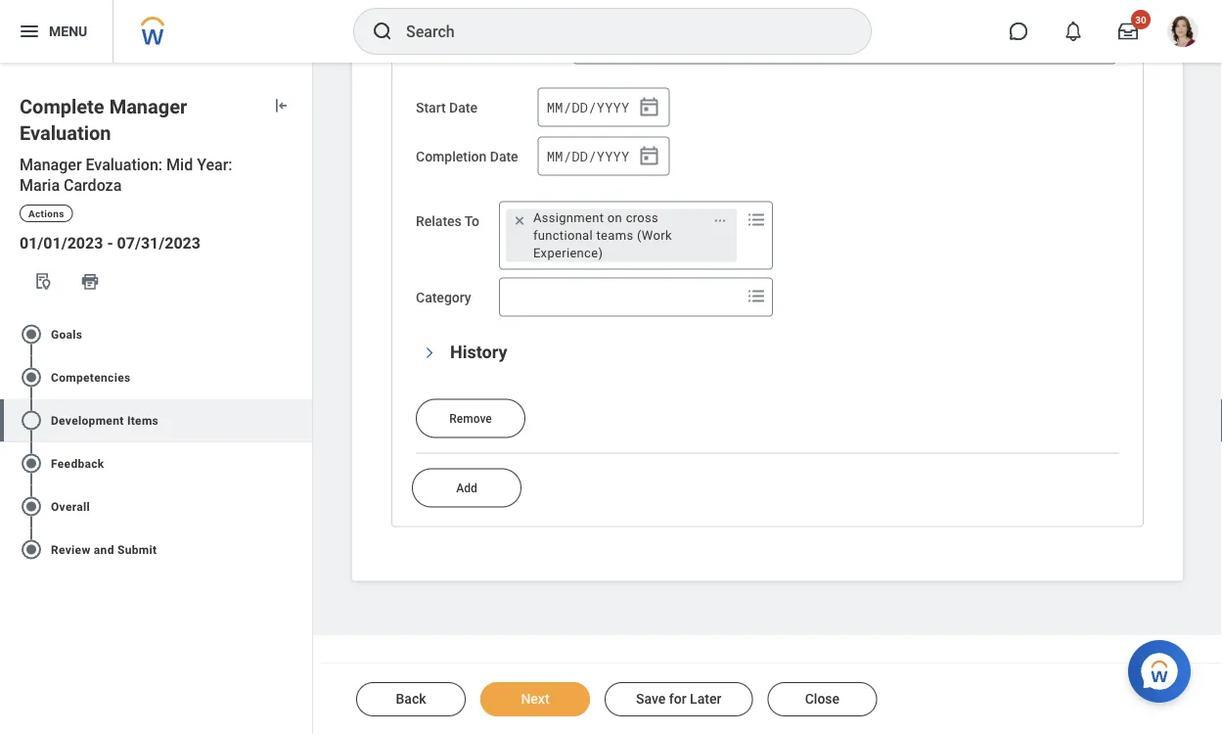 Task type: locate. For each thing, give the bounding box(es) containing it.
date right completion
[[490, 149, 518, 165]]

save for later button
[[605, 682, 753, 717]]

1 vertical spatial error image
[[293, 365, 312, 389]]

for
[[669, 691, 687, 707]]

start
[[416, 100, 446, 116]]

dd down the start date group
[[572, 148, 588, 166]]

competencies link
[[0, 356, 312, 399]]

manager
[[109, 95, 187, 118], [20, 155, 82, 174]]

mm / dd / yyyy for completion date
[[547, 148, 630, 166]]

1 vertical spatial mm
[[547, 148, 563, 166]]

0 vertical spatial manager
[[109, 95, 187, 118]]

workday assistant region
[[1129, 632, 1199, 703]]

save for later
[[636, 691, 722, 707]]

30
[[1136, 14, 1147, 25]]

1 vertical spatial date
[[490, 149, 518, 165]]

yyyy inside the start date group
[[597, 99, 630, 117]]

radio custom image inside review and submit link
[[20, 538, 43, 561]]

/
[[563, 99, 572, 117], [588, 99, 597, 117], [563, 148, 572, 166], [588, 148, 597, 166]]

assignment on cross functional teams (work experience)
[[533, 211, 672, 261]]

2 dd from the top
[[572, 148, 588, 166]]

2 radio custom image from the top
[[20, 409, 43, 432]]

0 vertical spatial error image
[[293, 322, 312, 346]]

radio custom image inside feedback link
[[20, 452, 43, 475]]

dd up completion date group at top
[[572, 99, 588, 117]]

mm up assignment
[[547, 148, 563, 166]]

manager up evaluation:
[[109, 95, 187, 118]]

mm / dd / yyyy up completion date group at top
[[547, 99, 630, 117]]

2 mm from the top
[[547, 148, 563, 166]]

radio custom image left development
[[20, 409, 43, 432]]

radio custom image left feedback
[[20, 452, 43, 475]]

cross
[[626, 211, 659, 226]]

manager up maria
[[20, 155, 82, 174]]

radio custom image left competencies
[[20, 365, 43, 389]]

review and submit
[[51, 543, 157, 556]]

profile logan mcneil image
[[1168, 16, 1199, 51]]

next
[[521, 691, 550, 707]]

radio custom image for review and submit
[[20, 538, 43, 561]]

1 error image from the top
[[293, 322, 312, 346]]

radio custom image for feedback
[[20, 452, 43, 475]]

dd inside completion date group
[[572, 148, 588, 166]]

submit
[[117, 543, 157, 556]]

next button
[[481, 682, 590, 717]]

dd for start date
[[572, 99, 588, 117]]

goals
[[51, 327, 83, 341]]

completion
[[416, 149, 487, 165]]

competencies
[[51, 370, 131, 384]]

functional
[[533, 229, 593, 243]]

development items link
[[0, 399, 312, 442]]

teams
[[597, 229, 634, 243]]

prompts image
[[745, 285, 768, 308]]

error image
[[293, 322, 312, 346], [293, 365, 312, 389]]

1 radio custom image from the top
[[20, 322, 43, 346]]

mm / dd / yyyy inside completion date group
[[547, 148, 630, 166]]

radio custom image
[[20, 322, 43, 346], [20, 452, 43, 475], [20, 495, 43, 518], [20, 538, 43, 561]]

1 horizontal spatial manager
[[109, 95, 187, 118]]

evaluation
[[20, 122, 111, 145]]

date right the start
[[449, 100, 478, 116]]

1 radio custom image from the top
[[20, 365, 43, 389]]

0 vertical spatial dd
[[572, 99, 588, 117]]

0 vertical spatial mm
[[547, 99, 563, 117]]

3 radio custom image from the top
[[20, 495, 43, 518]]

related actions image
[[714, 214, 727, 228]]

review
[[51, 543, 91, 556]]

dd inside the start date group
[[572, 99, 588, 117]]

experience)
[[533, 246, 603, 261]]

date
[[449, 100, 478, 116], [490, 149, 518, 165]]

transformation import image
[[271, 96, 291, 116]]

error image inside the competencies link
[[293, 365, 312, 389]]

1 dd from the top
[[572, 99, 588, 117]]

mm
[[547, 99, 563, 117], [547, 148, 563, 166]]

menu button
[[0, 0, 113, 63]]

error image for goals
[[293, 322, 312, 346]]

relates
[[416, 213, 462, 230]]

0 horizontal spatial manager
[[20, 155, 82, 174]]

4 radio custom image from the top
[[20, 538, 43, 561]]

development
[[51, 413, 124, 427]]

0 vertical spatial date
[[449, 100, 478, 116]]

Search Workday  search field
[[406, 10, 831, 53]]

remove
[[450, 412, 492, 426]]

on
[[608, 211, 623, 226]]

radio custom image for goals
[[20, 322, 43, 346]]

back
[[396, 691, 426, 707]]

actions
[[28, 208, 64, 220]]

mm up completion date group at top
[[547, 99, 563, 117]]

mm / dd / yyyy down the start date group
[[547, 148, 630, 166]]

radio custom image left review
[[20, 538, 43, 561]]

1 vertical spatial dd
[[572, 148, 588, 166]]

items
[[127, 413, 159, 427]]

1 vertical spatial mm / dd / yyyy
[[547, 148, 630, 166]]

30 button
[[1107, 10, 1151, 53]]

yyyy inside completion date group
[[597, 148, 630, 166]]

evaluation:
[[86, 155, 163, 174]]

radio custom image
[[20, 365, 43, 389], [20, 409, 43, 432]]

mm / dd / yyyy
[[547, 99, 630, 117], [547, 148, 630, 166]]

assignment on cross functional teams (work experience), press delete to clear value. option
[[506, 210, 737, 262]]

1 horizontal spatial date
[[490, 149, 518, 165]]

0 vertical spatial yyyy
[[597, 99, 630, 117]]

-
[[107, 234, 113, 252]]

chevron down image
[[423, 342, 437, 365]]

Category field
[[500, 280, 741, 315]]

print image
[[80, 271, 100, 291]]

calendar image
[[638, 96, 661, 120]]

radio custom image left goals
[[20, 322, 43, 346]]

2 error image from the top
[[293, 365, 312, 389]]

list
[[0, 305, 312, 579]]

0 horizontal spatial date
[[449, 100, 478, 116]]

completion date group
[[538, 137, 670, 176]]

error image inside "goals" link
[[293, 322, 312, 346]]

date for completion date
[[490, 149, 518, 165]]

1 vertical spatial radio custom image
[[20, 409, 43, 432]]

0 vertical spatial mm / dd / yyyy
[[547, 99, 630, 117]]

2 radio custom image from the top
[[20, 452, 43, 475]]

radio custom image inside overall link
[[20, 495, 43, 518]]

radio custom image inside the competencies link
[[20, 365, 43, 389]]

search image
[[371, 20, 394, 43]]

yyyy left calendar icon
[[597, 99, 630, 117]]

development items
[[51, 413, 159, 427]]

1 vertical spatial manager
[[20, 155, 82, 174]]

yyyy left calendar image
[[597, 148, 630, 166]]

business intelligence image
[[33, 271, 53, 291]]

yyyy for start date
[[597, 99, 630, 117]]

1 mm from the top
[[547, 99, 563, 117]]

x small image
[[510, 212, 529, 231]]

2 yyyy from the top
[[597, 148, 630, 166]]

yyyy
[[597, 99, 630, 117], [597, 148, 630, 166]]

1 vertical spatial yyyy
[[597, 148, 630, 166]]

mm / dd / yyyy inside the start date group
[[547, 99, 630, 117]]

radio custom image left 'overall'
[[20, 495, 43, 518]]

category
[[416, 290, 471, 306]]

mm inside the start date group
[[547, 99, 563, 117]]

history button
[[450, 342, 508, 363]]

1 mm / dd / yyyy from the top
[[547, 99, 630, 117]]

01/01/2023 - 07/31/2023
[[20, 234, 201, 252]]

radio custom image for competencies
[[20, 365, 43, 389]]

date for start date
[[449, 100, 478, 116]]

add
[[456, 482, 477, 495]]

0 vertical spatial radio custom image
[[20, 365, 43, 389]]

mm inside completion date group
[[547, 148, 563, 166]]

1 yyyy from the top
[[597, 99, 630, 117]]

mm for completion date
[[547, 148, 563, 166]]

2 mm / dd / yyyy from the top
[[547, 148, 630, 166]]

dd
[[572, 99, 588, 117], [572, 148, 588, 166]]



Task type: describe. For each thing, give the bounding box(es) containing it.
mm / dd / yyyy for start date
[[547, 99, 630, 117]]

later
[[690, 691, 722, 707]]

back button
[[356, 682, 466, 717]]

manager inside manager evaluation: mid year: maria cardoza
[[20, 155, 82, 174]]

actions button
[[20, 205, 73, 222]]

to
[[465, 213, 480, 230]]

year:
[[197, 155, 233, 174]]

complete
[[20, 95, 104, 118]]

list containing goals
[[0, 305, 312, 579]]

complete manager evaluation
[[20, 95, 187, 145]]

radio custom image for overall
[[20, 495, 43, 518]]

manager evaluation: mid year: maria cardoza
[[20, 155, 233, 195]]

assignment on cross functional teams (work experience) element
[[533, 210, 703, 262]]

cardoza
[[64, 176, 122, 195]]

start date group
[[538, 88, 670, 127]]

01/01/2023
[[20, 234, 103, 252]]

history group
[[416, 0, 1120, 439]]

radio custom image for development items
[[20, 409, 43, 432]]

close button
[[768, 682, 877, 717]]

error image
[[293, 409, 312, 432]]

relates to
[[416, 213, 480, 230]]

action bar region
[[321, 663, 1223, 734]]

completion date
[[416, 149, 518, 165]]

manager inside complete manager evaluation
[[109, 95, 187, 118]]

goals link
[[0, 313, 312, 356]]

add button
[[412, 469, 522, 508]]

justify image
[[18, 20, 41, 43]]

error image for competencies
[[293, 365, 312, 389]]

maria
[[20, 176, 60, 195]]

07/31/2023
[[117, 234, 201, 252]]

(work
[[637, 229, 672, 243]]

review and submit link
[[0, 528, 312, 571]]

dd for completion date
[[572, 148, 588, 166]]

menu
[[49, 23, 87, 39]]

start date
[[416, 100, 478, 116]]

mm for start date
[[547, 99, 563, 117]]

feedback link
[[0, 442, 312, 485]]

yyyy for completion date
[[597, 148, 630, 166]]

overall link
[[0, 485, 312, 528]]

calendar image
[[638, 145, 661, 168]]

history
[[450, 342, 508, 363]]

mid
[[166, 155, 193, 174]]

feedback
[[51, 457, 104, 470]]

prompts image
[[745, 209, 768, 232]]

overall
[[51, 500, 90, 513]]

save
[[636, 691, 666, 707]]

notifications large image
[[1064, 22, 1084, 41]]

remove button
[[416, 399, 526, 439]]

inbox large image
[[1119, 22, 1138, 41]]

assignment
[[533, 211, 604, 226]]

close
[[805, 691, 840, 707]]

and
[[94, 543, 114, 556]]



Task type: vqa. For each thing, say whether or not it's contained in the screenshot.
top Deliverables
no



